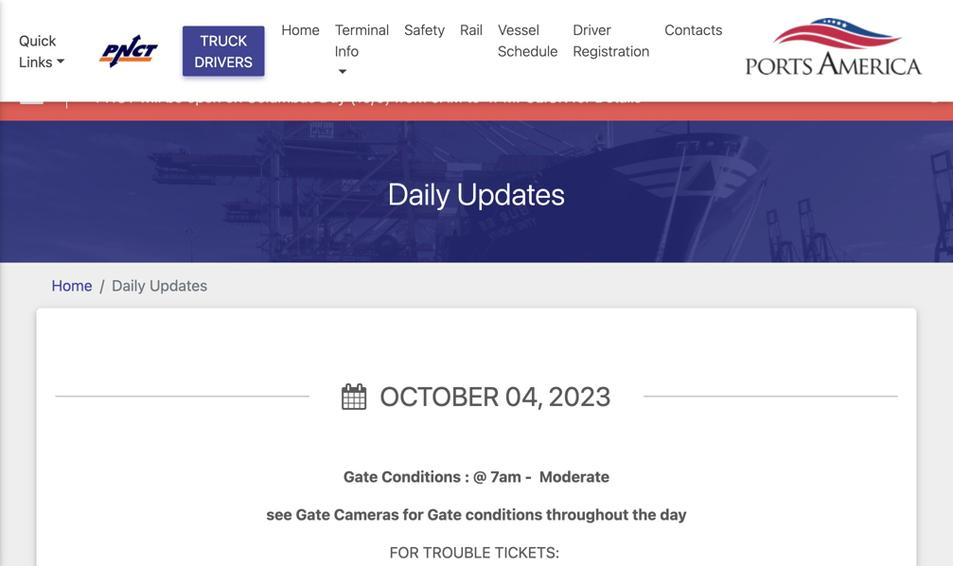 Task type: locate. For each thing, give the bounding box(es) containing it.
truck drivers link
[[183, 26, 265, 76]]

(10/9)
[[350, 88, 391, 106]]

1 horizontal spatial updates
[[457, 176, 566, 212]]

info
[[335, 43, 359, 59]]

calendar image
[[342, 383, 367, 410]]

1 horizontal spatial for
[[572, 88, 591, 106]]

0 vertical spatial home
[[282, 21, 320, 38]]

driver
[[574, 21, 612, 38]]

open
[[187, 88, 221, 106]]

1 horizontal spatial gate
[[344, 468, 378, 486]]

gate up trouble
[[428, 506, 462, 524]]

home link
[[274, 11, 328, 48], [52, 277, 92, 295]]

@
[[474, 468, 487, 486]]

:
[[465, 468, 470, 486]]

october
[[380, 381, 500, 412]]

for
[[572, 88, 591, 106], [403, 506, 424, 524]]

0 vertical spatial home link
[[274, 11, 328, 48]]

details*
[[595, 88, 649, 106]]

gate up 'cameras'
[[344, 468, 378, 486]]

gate
[[344, 468, 378, 486], [296, 506, 331, 524], [428, 506, 462, 524]]

terminal info link
[[328, 11, 397, 90]]

for left details*
[[572, 88, 591, 106]]

0 horizontal spatial updates
[[150, 277, 208, 295]]

gate right the see
[[296, 506, 331, 524]]

terminal
[[335, 21, 390, 38]]

7am
[[491, 468, 522, 486]]

see
[[267, 506, 292, 524]]

registration
[[574, 43, 650, 59]]

the
[[633, 506, 657, 524]]

for down conditions
[[403, 506, 424, 524]]

quick links
[[19, 32, 56, 70]]

schedule
[[498, 43, 558, 59]]

daily
[[388, 176, 451, 212], [112, 277, 146, 295]]

1 vertical spatial daily updates
[[112, 277, 208, 295]]

0 vertical spatial for
[[572, 88, 591, 106]]

4pm.*click
[[485, 88, 568, 106]]

day
[[661, 506, 687, 524]]

conditions
[[382, 468, 461, 486]]

updates
[[457, 176, 566, 212], [150, 277, 208, 295]]

1 horizontal spatial home
[[282, 21, 320, 38]]

tickets:
[[495, 544, 560, 562]]

1 vertical spatial home
[[52, 277, 92, 295]]

home
[[282, 21, 320, 38], [52, 277, 92, 295]]

contacts link
[[658, 11, 731, 48]]

0 horizontal spatial daily
[[112, 277, 146, 295]]

to
[[467, 88, 481, 106]]

for trouble tickets:
[[386, 544, 568, 562]]

6am
[[431, 88, 463, 106]]

1 vertical spatial home link
[[52, 277, 92, 295]]

quick
[[19, 32, 56, 49]]

1 horizontal spatial daily
[[388, 176, 451, 212]]

1 horizontal spatial daily updates
[[388, 176, 566, 212]]

1 vertical spatial for
[[403, 506, 424, 524]]

be
[[166, 88, 183, 106]]

daily updates
[[388, 176, 566, 212], [112, 277, 208, 295]]

vessel schedule
[[498, 21, 558, 59]]

0 vertical spatial daily updates
[[388, 176, 566, 212]]

0 horizontal spatial gate
[[296, 506, 331, 524]]

driver registration
[[574, 21, 650, 59]]

pnct will be open on columbus day (10/9) from 6am to 4pm.*click for details*
[[96, 88, 649, 106]]

0 horizontal spatial daily updates
[[112, 277, 208, 295]]

0 horizontal spatial home
[[52, 277, 92, 295]]

terminal info
[[335, 21, 390, 59]]



Task type: describe. For each thing, give the bounding box(es) containing it.
gate conditions : @ 7am -  moderate
[[344, 468, 610, 486]]

0 vertical spatial updates
[[457, 176, 566, 212]]

quick links link
[[19, 30, 81, 72]]

truck drivers
[[195, 32, 253, 70]]

will
[[140, 88, 162, 106]]

rail
[[460, 21, 483, 38]]

october 04, 2023
[[374, 381, 612, 412]]

close image
[[925, 84, 944, 103]]

contacts
[[665, 21, 723, 38]]

1 vertical spatial updates
[[150, 277, 208, 295]]

rail link
[[453, 11, 491, 48]]

1 horizontal spatial home link
[[274, 11, 328, 48]]

pnct will be open on columbus day (10/9) from 6am to 4pm.*click for details* link
[[96, 86, 649, 109]]

-
[[525, 468, 532, 486]]

2023
[[549, 381, 612, 412]]

links
[[19, 53, 53, 70]]

1 vertical spatial daily
[[112, 277, 146, 295]]

on
[[225, 88, 243, 106]]

trouble
[[423, 544, 491, 562]]

driver registration link
[[566, 11, 658, 69]]

cameras
[[334, 506, 399, 524]]

0 vertical spatial daily
[[388, 176, 451, 212]]

see gate cameras for gate conditions throughout the day
[[267, 506, 687, 524]]

truck
[[200, 32, 247, 49]]

0 horizontal spatial home link
[[52, 277, 92, 295]]

pnct
[[96, 88, 136, 106]]

safety link
[[397, 11, 453, 48]]

for inside the pnct will be open on columbus day (10/9) from 6am to 4pm.*click for details* link
[[572, 88, 591, 106]]

pnct will be open on columbus day (10/9) from 6am to 4pm.*click for details* alert
[[0, 70, 954, 121]]

0 horizontal spatial for
[[403, 506, 424, 524]]

moderate
[[540, 468, 610, 486]]

throughout
[[547, 506, 629, 524]]

conditions
[[466, 506, 543, 524]]

vessel
[[498, 21, 540, 38]]

vessel schedule link
[[491, 11, 566, 69]]

from
[[395, 88, 427, 106]]

safety
[[405, 21, 445, 38]]

drivers
[[195, 53, 253, 70]]

04,
[[505, 381, 543, 412]]

columbus
[[247, 88, 316, 106]]

day
[[320, 88, 346, 106]]

2 horizontal spatial gate
[[428, 506, 462, 524]]

for
[[390, 544, 419, 562]]



Task type: vqa. For each thing, say whether or not it's contained in the screenshot.
ACTIVITY
no



